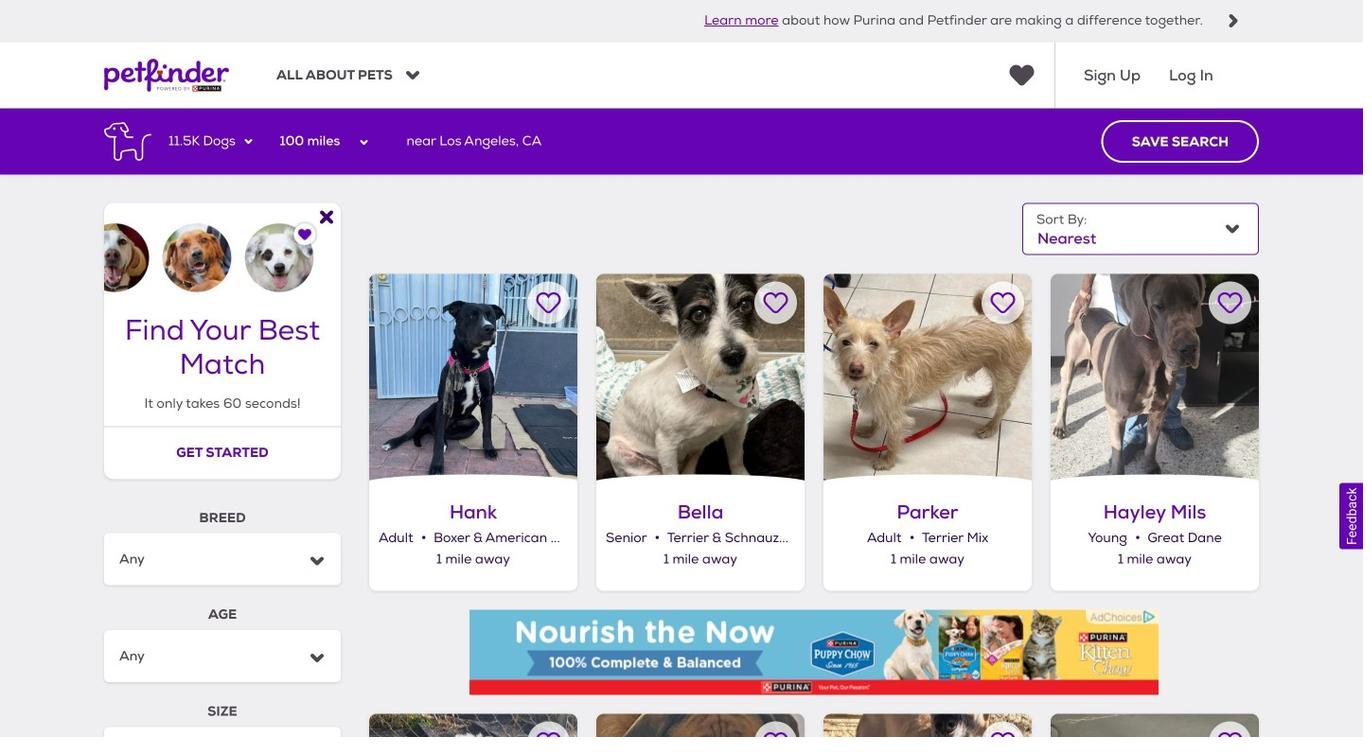 Task type: locate. For each thing, give the bounding box(es) containing it.
bailey , adoptable dog, young female great dane, 1 mile away. image
[[824, 714, 1032, 737]]

franchesca, adoptable dog, young female mastiff, 1 mile away. image
[[596, 714, 805, 737]]

lucy, adoptable dog, young female great dane, 1 mile away. image
[[1051, 714, 1259, 737]]

parker, adoptable dog, adult male terrier mix, 1 mile away. image
[[824, 274, 1032, 482]]

main content
[[0, 108, 1363, 737]]

size, any image
[[119, 727, 293, 737]]

petfinder home image
[[104, 42, 229, 108]]

candy, adoptable dog, young female shih tzu, 1 mile away. image
[[369, 714, 577, 737]]

hank, adoptable dog, adult male boxer & american staffordshire terrier mix, 1 mile away. image
[[369, 274, 577, 482]]



Task type: describe. For each thing, give the bounding box(es) containing it.
bella, adoptable dog, senior female terrier & schnauzer mix, 1 mile away. image
[[596, 274, 805, 482]]

advertisement element
[[470, 610, 1159, 695]]

potential dog matches image
[[104, 203, 341, 293]]

hayley mils, adoptable dog, young female great dane, 1 mile away. image
[[1051, 274, 1259, 482]]



Task type: vqa. For each thing, say whether or not it's contained in the screenshot.
Advertisement ELEMENT
yes



